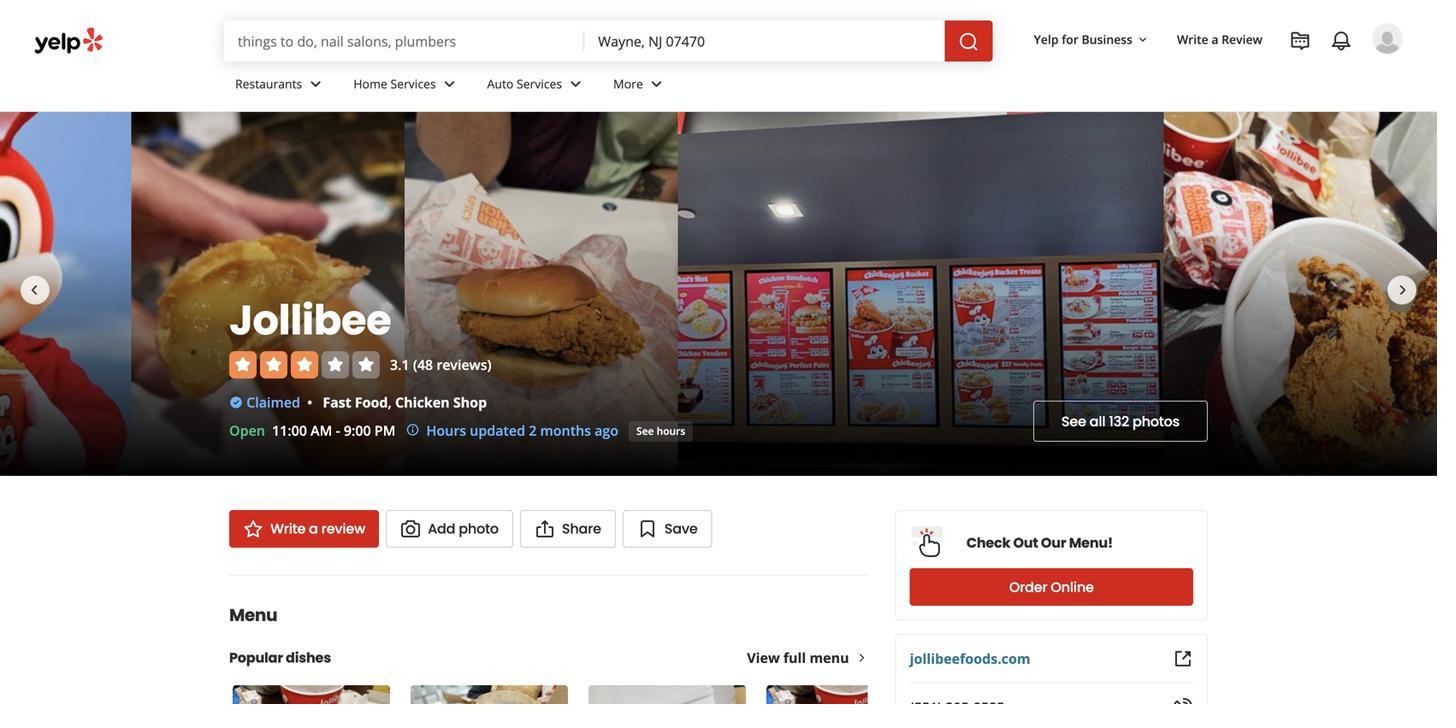 Task type: describe. For each thing, give the bounding box(es) containing it.
24 chevron down v2 image for restaurants
[[306, 74, 326, 94]]

for
[[1062, 31, 1079, 47]]

write a review link
[[1170, 24, 1270, 55]]

a for review
[[1212, 31, 1219, 47]]

chicken shop link
[[395, 394, 487, 412]]

notifications image
[[1331, 31, 1352, 51]]

review
[[321, 520, 365, 539]]

24 chevron down v2 image for auto services
[[566, 74, 586, 94]]

reviews)
[[437, 356, 492, 374]]

save
[[665, 520, 698, 539]]

5 photo of jollibee - east rutherford, nj, us. image from the left
[[1164, 112, 1437, 477]]

pm
[[375, 422, 396, 440]]

menu
[[810, 649, 849, 668]]

share
[[562, 520, 601, 539]]

3.1
[[390, 356, 410, 374]]

fried chicken image
[[233, 686, 390, 705]]

order
[[1009, 578, 1048, 598]]

hours updated 2 months ago
[[426, 422, 619, 440]]

previous image
[[24, 280, 44, 301]]

16 info v2 image
[[406, 424, 420, 437]]

auto
[[487, 76, 514, 92]]

16 chevron down v2 image
[[1136, 33, 1150, 47]]

24 chevron down v2 image for home services
[[439, 74, 460, 94]]

11:00
[[272, 422, 307, 440]]

see for see all 132 photos
[[1062, 412, 1086, 432]]

out
[[1013, 534, 1038, 553]]

dishes
[[286, 649, 331, 668]]

shop
[[453, 394, 487, 412]]

claimed
[[247, 394, 300, 412]]

jollibeefoods.com
[[910, 650, 1031, 669]]

jollibee
[[229, 292, 391, 349]]

popular
[[229, 649, 283, 668]]

business categories element
[[222, 62, 1403, 111]]

things to do, nail salons, plumbers text field
[[224, 21, 585, 62]]

3 photo of jollibee - east rutherford, nj, us. image from the left
[[405, 112, 678, 477]]

auto services link
[[474, 62, 600, 111]]

24 external link v2 image
[[1173, 649, 1193, 670]]

24 chevron down v2 image for more
[[647, 74, 667, 94]]

hours
[[657, 424, 685, 438]]

add
[[428, 520, 455, 539]]

24 share v2 image
[[535, 519, 555, 540]]

132
[[1109, 412, 1129, 432]]

1 photo of jollibee - east rutherford, nj, us. image from the left
[[0, 112, 131, 477]]

4 photo of jollibee - east rutherford, nj, us. image from the left
[[678, 112, 1164, 477]]

popular dishes
[[229, 649, 331, 668]]

chicken
[[395, 394, 450, 412]]

24 save outline v2 image
[[637, 519, 658, 540]]

more link
[[600, 62, 681, 111]]

menu
[[229, 604, 277, 628]]

save button
[[623, 511, 712, 548]]

review
[[1222, 31, 1263, 47]]

fast food link
[[323, 394, 388, 412]]

pineapple quencher image
[[767, 686, 924, 705]]

write for write a review
[[270, 520, 306, 539]]

yelp for business button
[[1027, 24, 1157, 55]]

write a review
[[270, 520, 365, 539]]

ago
[[595, 422, 619, 440]]

,
[[388, 394, 392, 412]]

add photo link
[[386, 511, 513, 548]]

open 11:00 am - 9:00 pm
[[229, 422, 396, 440]]

2 photo of jollibee - east rutherford, nj, us. image from the left
[[131, 112, 405, 477]]

none field things to do, nail salons, plumbers
[[224, 21, 585, 62]]

business
[[1082, 31, 1133, 47]]



Task type: vqa. For each thing, say whether or not it's contained in the screenshot.
SEE associated with See all 132 photos
yes



Task type: locate. For each thing, give the bounding box(es) containing it.
1 none field from the left
[[224, 21, 585, 62]]

jollibeefoods.com link
[[910, 650, 1031, 669]]

see all 132 photos link
[[1033, 401, 1208, 442]]

food
[[355, 394, 388, 412]]

write a review link
[[229, 511, 379, 548]]

hours
[[426, 422, 466, 440]]

gary o. image
[[1372, 23, 1403, 54]]

write right 24 star v2 image
[[270, 520, 306, 539]]

write for write a review
[[1177, 31, 1209, 47]]

online
[[1051, 578, 1094, 598]]

None field
[[224, 21, 585, 62], [585, 21, 945, 62]]

24 chevron down v2 image inside home services link
[[439, 74, 460, 94]]

14 chevron right outline image
[[856, 653, 868, 665]]

home
[[354, 76, 387, 92]]

4 24 chevron down v2 image from the left
[[647, 74, 667, 94]]

write left review
[[1177, 31, 1209, 47]]

3.1 star rating image
[[229, 352, 380, 379]]

1 horizontal spatial see
[[1062, 412, 1086, 432]]

a left review
[[1212, 31, 1219, 47]]

photos
[[1133, 412, 1180, 432]]

write a review
[[1177, 31, 1263, 47]]

home services link
[[340, 62, 474, 111]]

write inside user actions element
[[1177, 31, 1209, 47]]

updated
[[470, 422, 525, 440]]

0 vertical spatial a
[[1212, 31, 1219, 47]]

2 services from the left
[[517, 76, 562, 92]]

check
[[967, 534, 1011, 553]]

order online
[[1009, 578, 1094, 598]]

address, neighborhood, city, state or zip text field
[[585, 21, 945, 62]]

1 24 chevron down v2 image from the left
[[306, 74, 326, 94]]

3 24 chevron down v2 image from the left
[[566, 74, 586, 94]]

services for home services
[[391, 76, 436, 92]]

3.1 (48 reviews)
[[390, 356, 492, 374]]

24 phone v2 image
[[1173, 698, 1193, 705]]

view full menu link
[[747, 649, 868, 668]]

projects image
[[1290, 31, 1311, 51]]

see all 132 photos
[[1062, 412, 1180, 432]]

months
[[540, 422, 591, 440]]

order online link
[[910, 569, 1193, 607]]

restaurants
[[235, 76, 302, 92]]

a for review
[[309, 520, 318, 539]]

menu element
[[202, 576, 927, 705]]

full
[[784, 649, 806, 668]]

0 horizontal spatial write
[[270, 520, 306, 539]]

1 services from the left
[[391, 76, 436, 92]]

photo
[[459, 520, 499, 539]]

24 chevron down v2 image right restaurants
[[306, 74, 326, 94]]

None search field
[[224, 21, 993, 62]]

auto services
[[487, 76, 562, 92]]

home services
[[354, 76, 436, 92]]

24 chevron down v2 image right more
[[647, 74, 667, 94]]

1 vertical spatial write
[[270, 520, 306, 539]]

16 claim filled v2 image
[[229, 396, 243, 410]]

restaurants link
[[222, 62, 340, 111]]

24 chevron down v2 image inside more link
[[647, 74, 667, 94]]

see left hours in the bottom left of the page
[[637, 424, 654, 438]]

menu!
[[1069, 534, 1113, 553]]

next image
[[1393, 280, 1413, 301]]

am
[[311, 422, 332, 440]]

see for see hours
[[637, 424, 654, 438]]

services for auto services
[[517, 76, 562, 92]]

a left the review
[[309, 520, 318, 539]]

yelp
[[1034, 31, 1059, 47]]

24 chevron down v2 image right auto services
[[566, 74, 586, 94]]

24 chevron down v2 image inside restaurants link
[[306, 74, 326, 94]]

user actions element
[[1020, 21, 1427, 127]]

1 horizontal spatial services
[[517, 76, 562, 92]]

(48 reviews) link
[[413, 356, 492, 374]]

0 horizontal spatial see
[[637, 424, 654, 438]]

see left the all in the bottom of the page
[[1062, 412, 1086, 432]]

a
[[1212, 31, 1219, 47], [309, 520, 318, 539]]

2
[[529, 422, 537, 440]]

services right auto
[[517, 76, 562, 92]]

all
[[1090, 412, 1106, 432]]

check out our menu!
[[967, 534, 1113, 553]]

24 chevron down v2 image
[[306, 74, 326, 94], [439, 74, 460, 94], [566, 74, 586, 94], [647, 74, 667, 94]]

0 horizontal spatial a
[[309, 520, 318, 539]]

24 camera v2 image
[[400, 519, 421, 540]]

open
[[229, 422, 265, 440]]

our
[[1041, 534, 1066, 553]]

1 horizontal spatial a
[[1212, 31, 1219, 47]]

see
[[1062, 412, 1086, 432], [637, 424, 654, 438]]

1 vertical spatial a
[[309, 520, 318, 539]]

services
[[391, 76, 436, 92], [517, 76, 562, 92]]

fast
[[323, 394, 351, 412]]

2 24 chevron down v2 image from the left
[[439, 74, 460, 94]]

24 chevron down v2 image inside auto services link
[[566, 74, 586, 94]]

2 none field from the left
[[585, 21, 945, 62]]

peach mango pie image
[[411, 686, 568, 705]]

view full menu
[[747, 649, 849, 668]]

share button
[[520, 511, 616, 548]]

9:00
[[344, 422, 371, 440]]

search image
[[959, 32, 979, 52]]

photo of jollibee - east rutherford, nj, us. image
[[0, 112, 131, 477], [131, 112, 405, 477], [405, 112, 678, 477], [678, 112, 1164, 477], [1164, 112, 1437, 477]]

see hours link
[[629, 422, 693, 442]]

none field address, neighborhood, city, state or zip
[[585, 21, 945, 62]]

services right home
[[391, 76, 436, 92]]

more
[[613, 76, 643, 92]]

24 star v2 image
[[243, 519, 264, 540]]

(48
[[413, 356, 433, 374]]

0 horizontal spatial services
[[391, 76, 436, 92]]

spicy chicken sandwich image
[[589, 686, 746, 705]]

see hours
[[637, 424, 685, 438]]

write
[[1177, 31, 1209, 47], [270, 520, 306, 539]]

-
[[336, 422, 340, 440]]

1 horizontal spatial write
[[1177, 31, 1209, 47]]

view
[[747, 649, 780, 668]]

24 chevron down v2 image left auto
[[439, 74, 460, 94]]

yelp for business
[[1034, 31, 1133, 47]]

info alert
[[406, 421, 619, 441]]

add photo
[[428, 520, 499, 539]]

fast food , chicken shop
[[323, 394, 487, 412]]

0 vertical spatial write
[[1177, 31, 1209, 47]]



